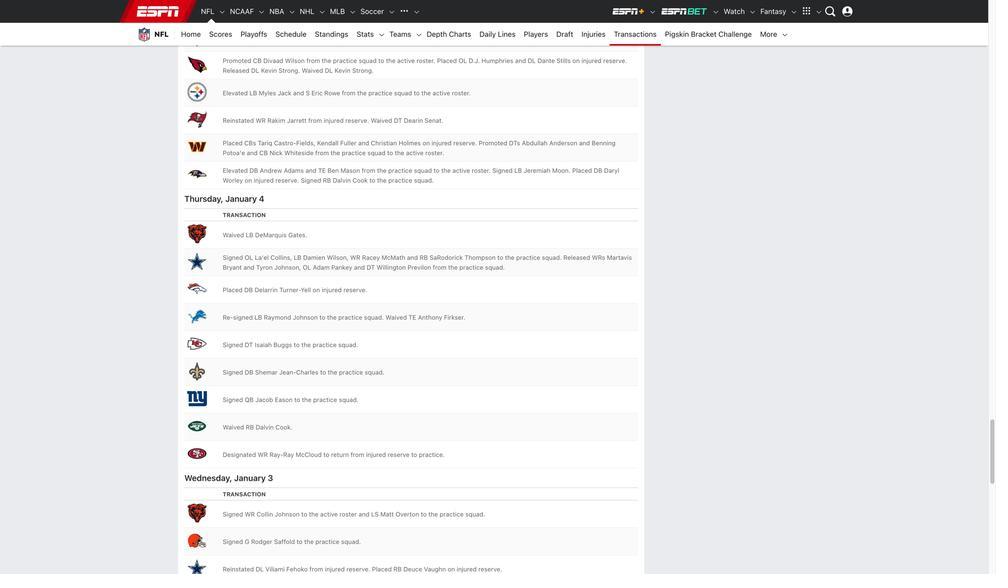 Task type: locate. For each thing, give the bounding box(es) containing it.
db for mason
[[250, 167, 258, 174]]

elevated
[[223, 90, 248, 97], [223, 167, 248, 174]]

moon.
[[553, 167, 571, 174]]

injured up kendall
[[324, 117, 344, 124]]

schedule
[[276, 30, 307, 38]]

cb
[[253, 57, 262, 64], [260, 149, 268, 157]]

active down holmes
[[406, 149, 424, 157]]

1 vertical spatial buggs
[[274, 341, 292, 349]]

ben
[[328, 167, 339, 174]]

to down 'placed cbs tariq castro-fields, kendall fuller and christian holmes on injured reserve. promoted dts abdullah anderson and benning potoa'e and cb nick whiteside from the practice squad to the active roster.'
[[434, 167, 440, 174]]

kevin
[[261, 67, 277, 74], [335, 67, 351, 74]]

signed for signed g rodger saffold to the practice squad.
[[223, 538, 243, 546]]

isaiah up shemar
[[255, 341, 272, 349]]

1 vertical spatial isaiah
[[255, 341, 272, 349]]

kansas city chiefs image down detroit lions image
[[187, 333, 207, 354]]

cleveland browns image
[[187, 530, 207, 551]]

nfl link left the home "link"
[[132, 23, 175, 46]]

1 buggs from the top
[[274, 7, 292, 14]]

ncaaf image
[[258, 8, 265, 16]]

cook
[[353, 177, 368, 184]]

turner
[[288, 35, 307, 42]]

active inside 'placed cbs tariq castro-fields, kendall fuller and christian holmes on injured reserve. promoted dts abdullah anderson and benning potoa'e and cb nick whiteside from the practice squad to the active roster.'
[[406, 149, 424, 157]]

johnson right collin
[[275, 511, 300, 518]]

1 vertical spatial released
[[223, 67, 250, 74]]

previlon
[[408, 264, 431, 271]]

and down 'racey'
[[354, 264, 365, 271]]

yell
[[301, 286, 311, 294]]

1 vertical spatial promoted
[[479, 140, 508, 147]]

signed
[[223, 7, 243, 14], [493, 167, 513, 174], [301, 177, 321, 184], [223, 254, 243, 261], [223, 341, 243, 349], [223, 369, 243, 376], [223, 396, 243, 404], [223, 511, 243, 518], [223, 538, 243, 546]]

profile management image
[[843, 6, 853, 17]]

reserve. inside promoted cb divaad wilson from the practice squad to the active roster. placed ol d.j. humphries and dl dante stills on injured reserve. released dl kevin strong. waived dl kevin strong.
[[604, 57, 627, 64]]

depth charts link
[[423, 23, 476, 46]]

1 new orleans saints image from the top
[[187, 27, 207, 47]]

soccer image
[[388, 8, 396, 16]]

1 kansas city chiefs image from the top
[[187, 0, 207, 20]]

signed
[[233, 314, 253, 321]]

2 elevated from the top
[[223, 167, 248, 174]]

buggs
[[274, 7, 292, 14], [274, 341, 292, 349]]

baltimore ravens image
[[187, 164, 207, 185]]

soccer link
[[357, 0, 388, 23]]

practice
[[313, 7, 337, 14], [470, 7, 494, 14], [333, 57, 357, 64], [369, 90, 393, 97], [342, 149, 366, 157], [389, 167, 413, 174], [389, 177, 413, 184], [517, 254, 541, 261], [460, 264, 484, 271], [339, 314, 363, 321], [313, 341, 337, 349], [339, 369, 363, 376], [313, 396, 337, 404], [440, 511, 464, 518], [316, 538, 340, 546]]

active down nephi
[[398, 57, 415, 64]]

to right "overton"
[[421, 511, 427, 518]]

1 horizontal spatial promoted
[[479, 140, 508, 147]]

1 vertical spatial nfl
[[154, 30, 169, 38]]

nfl inside the global navigation element
[[201, 7, 215, 16]]

promoted down scores "link"
[[223, 57, 251, 64]]

injured inside elevated db andrew adams and te ben mason from the practice squad to the active roster. signed lb jeremiah moon. placed db daryl worley on injured reserve. signed rb dalvin cook to the practice squad.
[[254, 177, 274, 184]]

nfl left "home"
[[154, 30, 169, 38]]

mlb
[[330, 7, 345, 16]]

wednesday,
[[185, 473, 232, 483]]

isaiah for signed dt isaiah buggs to the practice squad. released db tyree gillespie from the practice squad.
[[255, 7, 272, 14]]

waived down the wilson
[[302, 67, 323, 74]]

2 transaction from the top
[[223, 491, 266, 498]]

on right sewell
[[441, 35, 449, 42]]

0 horizontal spatial promoted
[[223, 57, 251, 64]]

christian
[[371, 140, 397, 147]]

wrs
[[592, 254, 606, 261]]

signed qb jacob eason to the practice squad.
[[223, 396, 359, 404]]

2 vertical spatial released
[[564, 254, 591, 261]]

re-
[[223, 314, 233, 321]]

more link
[[757, 23, 782, 46]]

whiteside
[[285, 149, 314, 157]]

willington
[[377, 264, 406, 271]]

1 elevated from the top
[[223, 90, 248, 97]]

0 vertical spatial nfl
[[201, 7, 215, 16]]

from right the wilson
[[307, 57, 320, 64]]

cook.
[[276, 424, 293, 431]]

signed down re-
[[223, 341, 243, 349]]

2 horizontal spatial released
[[564, 254, 591, 261]]

injured down pankey
[[322, 286, 342, 294]]

raymond
[[264, 314, 291, 321]]

from inside signed ol la'el collins, lb damien wilson, wr racey mcmath and rb sarodorick thompson to the practice squad. released wrs martavis bryant and tyron johnson, ol adam pankey and dt willington previlon from the practice squad.
[[433, 264, 447, 271]]

kevin up 'elevated lb myles jack and s eric rowe from the practice squad to the active roster.' on the top of the page
[[335, 67, 351, 74]]

2 vertical spatial ol
[[303, 264, 311, 271]]

waived left the anthony
[[386, 314, 407, 321]]

0 vertical spatial promoted
[[223, 57, 251, 64]]

the right "rowe" at the left
[[357, 90, 367, 97]]

elevated up worley
[[223, 167, 248, 174]]

injured down andrew
[[254, 177, 274, 184]]

signed up bryant
[[223, 254, 243, 261]]

0 vertical spatial isaiah
[[255, 7, 272, 14]]

released inside promoted cb divaad wilson from the practice squad to the active roster. placed ol d.j. humphries and dl dante stills on injured reserve. released dl kevin strong. waived dl kevin strong.
[[223, 67, 250, 74]]

1 horizontal spatial kevin
[[335, 67, 351, 74]]

lb inside elevated db andrew adams and te ben mason from the practice squad to the active roster. signed lb jeremiah moon. placed db daryl worley on injured reserve. signed rb dalvin cook to the practice squad.
[[515, 167, 522, 174]]

fantasy link
[[757, 0, 791, 23]]

dalvin inside elevated db andrew adams and te ben mason from the practice squad to the active roster. signed lb jeremiah moon. placed db daryl worley on injured reserve. signed rb dalvin cook to the practice squad.
[[333, 177, 351, 184]]

1 vertical spatial new orleans saints image
[[187, 361, 207, 382]]

and right fuller
[[359, 140, 369, 147]]

designated
[[223, 451, 256, 459]]

2 dallas cowboys image from the top
[[187, 558, 207, 574]]

squad inside promoted cb divaad wilson from the practice squad to the active roster. placed ol d.j. humphries and dl dante stills on injured reserve. released dl kevin strong. waived dl kevin strong.
[[359, 57, 377, 64]]

signed inside signed ol la'el collins, lb damien wilson, wr racey mcmath and rb sarodorick thompson to the practice squad. released wrs martavis bryant and tyron johnson, ol adam pankey and dt willington previlon from the practice squad.
[[223, 254, 243, 261]]

0 horizontal spatial nfl
[[154, 30, 169, 38]]

reserve. inside elevated db andrew adams and te ben mason from the practice squad to the active roster. signed lb jeremiah moon. placed db daryl worley on injured reserve. signed rb dalvin cook to the practice squad.
[[276, 177, 299, 184]]

nhl image
[[319, 8, 326, 16]]

transaction for thursday,
[[223, 212, 266, 219]]

signed for signed dt isaiah buggs to the practice squad.
[[223, 341, 243, 349]]

1 horizontal spatial te
[[409, 314, 417, 321]]

deuce
[[404, 566, 422, 573]]

from right gillespie
[[444, 7, 457, 14]]

new orleans saints image for signed db shemar jean-charles to the practice squad.
[[187, 361, 207, 382]]

mcmath
[[382, 254, 406, 261]]

waived
[[302, 67, 323, 74], [371, 117, 392, 124], [223, 232, 244, 239], [386, 314, 407, 321], [223, 424, 244, 431]]

1 vertical spatial elevated
[[223, 167, 248, 174]]

to down christian
[[387, 149, 393, 157]]

te left the anthony
[[409, 314, 417, 321]]

squad inside 'placed cbs tariq castro-fields, kendall fuller and christian holmes on injured reserve. promoted dts abdullah anderson and benning potoa'e and cb nick whiteside from the practice squad to the active roster.'
[[368, 149, 386, 157]]

on inside promoted cb divaad wilson from the practice squad to the active roster. placed ol d.j. humphries and dl dante stills on injured reserve. released dl kevin strong. waived dl kevin strong.
[[573, 57, 580, 64]]

0 horizontal spatial dalvin
[[256, 424, 274, 431]]

dt inside signed ol la'el collins, lb damien wilson, wr racey mcmath and rb sarodorick thompson to the practice squad. released wrs martavis bryant and tyron johnson, ol adam pankey and dt willington previlon from the practice squad.
[[367, 264, 375, 271]]

1 horizontal spatial nfl link
[[197, 0, 219, 23]]

gillespie
[[417, 7, 442, 14]]

signed for signed dt isaiah buggs to the practice squad. released db tyree gillespie from the practice squad.
[[223, 7, 243, 14]]

0 vertical spatial reinstated
[[223, 35, 254, 42]]

injured right 'depth'
[[451, 35, 471, 42]]

active inside promoted cb divaad wilson from the practice squad to the active roster. placed ol d.j. humphries and dl dante stills on injured reserve. released dl kevin strong. waived dl kevin strong.
[[398, 57, 415, 64]]

rb left deuce
[[394, 566, 402, 573]]

0 vertical spatial te
[[318, 167, 326, 174]]

rb
[[323, 177, 331, 184], [420, 254, 428, 261], [246, 424, 254, 431], [394, 566, 402, 573]]

dl left dante
[[528, 57, 536, 64]]

on inside elevated db andrew adams and te ben mason from the practice squad to the active roster. signed lb jeremiah moon. placed db daryl worley on injured reserve. signed rb dalvin cook to the practice squad.
[[245, 177, 252, 184]]

2 kansas city chiefs image from the top
[[187, 333, 207, 354]]

to right thompson
[[498, 254, 504, 261]]

humphries
[[482, 57, 514, 64]]

0 vertical spatial ol
[[459, 57, 467, 64]]

kansas city chiefs image for signed dt isaiah buggs to the practice squad. released db tyree gillespie from the practice squad.
[[187, 0, 207, 20]]

db left shemar
[[245, 369, 254, 376]]

squad inside elevated db andrew adams and te ben mason from the practice squad to the active roster. signed lb jeremiah moon. placed db daryl worley on injured reserve. signed rb dalvin cook to the practice squad.
[[414, 167, 432, 174]]

dt
[[245, 7, 253, 14], [394, 117, 402, 124], [367, 264, 375, 271], [245, 341, 253, 349]]

2 vertical spatial reinstated
[[223, 566, 254, 573]]

from
[[444, 7, 457, 14], [308, 35, 322, 42], [307, 57, 320, 64], [342, 90, 356, 97], [309, 117, 322, 124], [315, 149, 329, 157], [362, 167, 376, 174], [433, 264, 447, 271], [351, 451, 365, 459], [310, 566, 323, 573]]

home link
[[177, 23, 205, 46]]

2 isaiah from the top
[[255, 341, 272, 349]]

nba link
[[265, 0, 289, 23]]

sewell
[[421, 35, 440, 42]]

reserve.
[[346, 35, 369, 42], [472, 35, 496, 42], [604, 57, 627, 64], [346, 117, 369, 124], [454, 140, 477, 147], [276, 177, 299, 184], [344, 286, 367, 294], [347, 566, 371, 573], [479, 566, 502, 573]]

jack
[[278, 90, 292, 97]]

elevated inside elevated db andrew adams and te ben mason from the practice squad to the active roster. signed lb jeremiah moon. placed db daryl worley on injured reserve. signed rb dalvin cook to the practice squad.
[[223, 167, 248, 174]]

0 vertical spatial buggs
[[274, 7, 292, 14]]

wr for johnson
[[245, 511, 255, 518]]

signed for signed wr collin johnson to the active roster and ls matt overton to the practice squad.
[[223, 511, 243, 518]]

1 dallas cowboys image from the top
[[187, 251, 207, 272]]

1 vertical spatial dalvin
[[256, 424, 274, 431]]

0 vertical spatial transaction
[[223, 212, 266, 219]]

active down 'placed cbs tariq castro-fields, kendall fuller and christian holmes on injured reserve. promoted dts abdullah anderson and benning potoa'e and cb nick whiteside from the practice squad to the active roster.'
[[453, 167, 470, 174]]

1 vertical spatial te
[[409, 314, 417, 321]]

squad down 'placed cbs tariq castro-fields, kendall fuller and christian holmes on injured reserve. promoted dts abdullah anderson and benning potoa'e and cb nick whiteside from the practice squad to the active roster.'
[[414, 167, 432, 174]]

transaction for wednesday,
[[223, 491, 266, 498]]

lb
[[393, 35, 400, 42], [250, 90, 257, 97], [515, 167, 522, 174], [246, 232, 254, 239], [294, 254, 302, 261], [255, 314, 262, 321]]

strong. down the wilson
[[279, 67, 300, 74]]

stills
[[557, 57, 571, 64]]

re-signed lb raymond johnson to the practice squad. waived te anthony firkser.
[[223, 314, 466, 321]]

turner-
[[280, 286, 301, 294]]

reinstated for reinstated wr rakim jarrett from injured reserve. waived dt dearin senat.
[[223, 117, 254, 124]]

ncaaf link
[[226, 0, 258, 23]]

0 horizontal spatial kevin
[[261, 67, 277, 74]]

1 reinstated from the top
[[223, 35, 254, 42]]

reserve. inside 'placed cbs tariq castro-fields, kendall fuller and christian holmes on injured reserve. promoted dts abdullah anderson and benning potoa'e and cb nick whiteside from the practice squad to the active roster.'
[[454, 140, 477, 147]]

ol left la'el
[[245, 254, 253, 261]]

1 horizontal spatial strong.
[[352, 67, 374, 74]]

buggs up 'jean-'
[[274, 341, 292, 349]]

1 transaction from the top
[[223, 212, 266, 219]]

saffold
[[274, 538, 295, 546]]

the
[[302, 7, 311, 14], [459, 7, 469, 14], [322, 57, 332, 64], [386, 57, 396, 64], [357, 90, 367, 97], [422, 90, 431, 97], [331, 149, 340, 157], [395, 149, 405, 157], [377, 167, 387, 174], [442, 167, 451, 174], [377, 177, 387, 184], [505, 254, 515, 261], [449, 264, 458, 271], [327, 314, 337, 321], [302, 341, 311, 349], [328, 369, 337, 376], [302, 396, 312, 404], [309, 511, 319, 518], [429, 511, 438, 518], [304, 538, 314, 546]]

standings link
[[311, 23, 353, 46]]

injured inside 'placed cbs tariq castro-fields, kendall fuller and christian holmes on injured reserve. promoted dts abdullah anderson and benning potoa'e and cb nick whiteside from the practice squad to the active roster.'
[[432, 140, 452, 147]]

from down kendall
[[315, 149, 329, 157]]

1 horizontal spatial ol
[[303, 264, 311, 271]]

promoted inside promoted cb divaad wilson from the practice squad to the active roster. placed ol d.j. humphries and dl dante stills on injured reserve. released dl kevin strong. waived dl kevin strong.
[[223, 57, 251, 64]]

soccer
[[361, 7, 384, 16]]

and right humphries
[[515, 57, 526, 64]]

the down placed db delarrin turner-yell on injured reserve.
[[327, 314, 337, 321]]

wilson
[[285, 57, 305, 64]]

roster. inside promoted cb divaad wilson from the practice squad to the active roster. placed ol d.j. humphries and dl dante stills on injured reserve. released dl kevin strong. waived dl kevin strong.
[[417, 57, 436, 64]]

0 vertical spatial cb
[[253, 57, 262, 64]]

0 vertical spatial new orleans saints image
[[187, 27, 207, 47]]

more
[[761, 30, 778, 38]]

the down 'placed cbs tariq castro-fields, kendall fuller and christian holmes on injured reserve. promoted dts abdullah anderson and benning potoa'e and cb nick whiteside from the practice squad to the active roster.'
[[442, 167, 451, 174]]

espn bet image
[[661, 7, 709, 16]]

0 horizontal spatial strong.
[[279, 67, 300, 74]]

2 horizontal spatial ol
[[459, 57, 467, 64]]

from inside elevated db andrew adams and te ben mason from the practice squad to the active roster. signed lb jeremiah moon. placed db daryl worley on injured reserve. signed rb dalvin cook to the practice squad.
[[362, 167, 376, 174]]

draft link
[[553, 23, 578, 46]]

signed left the g at the left of the page
[[223, 538, 243, 546]]

on right holmes
[[423, 140, 430, 147]]

transaction down 4
[[223, 212, 266, 219]]

2 reinstated from the top
[[223, 117, 254, 124]]

reinstated for reinstated dl viliami fehoko from injured reserve. placed rb deuce vaughn on injured reserve.
[[223, 566, 254, 573]]

1 vertical spatial ol
[[245, 254, 253, 261]]

te left ben
[[318, 167, 326, 174]]

and inside promoted cb divaad wilson from the practice squad to the active roster. placed ol d.j. humphries and dl dante stills on injured reserve. released dl kevin strong. waived dl kevin strong.
[[515, 57, 526, 64]]

1 vertical spatial dallas cowboys image
[[187, 558, 207, 574]]

1 vertical spatial january
[[234, 473, 266, 483]]

lb right "signed"
[[255, 314, 262, 321]]

dallas cowboys image
[[187, 251, 207, 272], [187, 558, 207, 574]]

chicago bears image
[[187, 503, 207, 524]]

elevated left myles
[[223, 90, 248, 97]]

thursday,
[[185, 194, 223, 204]]

0 vertical spatial kansas city chiefs image
[[187, 0, 207, 20]]

lb inside signed ol la'el collins, lb damien wilson, wr racey mcmath and rb sarodorick thompson to the practice squad. released wrs martavis bryant and tyron johnson, ol adam pankey and dt willington previlon from the practice squad.
[[294, 254, 302, 261]]

holmes
[[399, 140, 421, 147]]

0 vertical spatial dalvin
[[333, 177, 351, 184]]

from up cook
[[362, 167, 376, 174]]

db left the delarrin
[[244, 286, 253, 294]]

dallas cowboys image for signed
[[187, 251, 207, 272]]

released left 'soccer' image
[[360, 7, 387, 14]]

sarodorick
[[430, 254, 463, 261]]

wr inside signed ol la'el collins, lb damien wilson, wr racey mcmath and rb sarodorick thompson to the practice squad. released wrs martavis bryant and tyron johnson, ol adam pankey and dt willington previlon from the practice squad.
[[350, 254, 361, 261]]

to up dearin
[[414, 90, 420, 97]]

stats
[[357, 30, 374, 38]]

0 horizontal spatial ol
[[245, 254, 253, 261]]

1 isaiah from the top
[[255, 7, 272, 14]]

2 buggs from the top
[[274, 341, 292, 349]]

new orleans saints image
[[187, 27, 207, 47], [187, 361, 207, 382]]

damien
[[303, 254, 325, 261]]

db for practice
[[245, 369, 254, 376]]

rodger
[[251, 538, 273, 546]]

1 vertical spatial reinstated
[[223, 117, 254, 124]]

de
[[256, 35, 264, 42]]

promoted cb divaad wilson from the practice squad to the active roster. placed ol d.j. humphries and dl dante stills on injured reserve. released dl kevin strong. waived dl kevin strong.
[[223, 57, 629, 74]]

pittsburgh steelers image
[[187, 81, 207, 102]]

strong. up 'elevated lb myles jack and s eric rowe from the practice squad to the active roster.' on the top of the page
[[352, 67, 374, 74]]

new orleans saints image up new york giants icon
[[187, 361, 207, 382]]

1 horizontal spatial dalvin
[[333, 177, 351, 184]]

1 vertical spatial johnson
[[275, 511, 300, 518]]

0 horizontal spatial te
[[318, 167, 326, 174]]

1 horizontal spatial released
[[360, 7, 387, 14]]

1 horizontal spatial nfl
[[201, 7, 215, 16]]

the right nba 'image'
[[302, 7, 311, 14]]

db
[[389, 7, 397, 14], [250, 167, 258, 174], [594, 167, 603, 174], [244, 286, 253, 294], [245, 369, 254, 376]]

te
[[318, 167, 326, 174], [409, 314, 417, 321]]

daily lines
[[480, 30, 516, 38]]

active
[[398, 57, 415, 64], [433, 90, 451, 97], [406, 149, 424, 157], [453, 167, 470, 174], [320, 511, 338, 518]]

pigskin bracket challenge link
[[661, 23, 757, 46]]

nhl
[[300, 7, 315, 16]]

dalvin left cook.
[[256, 424, 274, 431]]

watch image
[[750, 8, 757, 16]]

rb up the previlon
[[420, 254, 428, 261]]

to inside promoted cb divaad wilson from the practice squad to the active roster. placed ol d.j. humphries and dl dante stills on injured reserve. released dl kevin strong. waived dl kevin strong.
[[379, 57, 385, 64]]

new york giants image
[[187, 388, 207, 409]]

ol
[[459, 57, 467, 64], [245, 254, 253, 261], [303, 264, 311, 271]]

db left andrew
[[250, 167, 258, 174]]

wr for jarrett
[[256, 117, 266, 124]]

more sports image
[[413, 8, 421, 16]]

reinstated left de
[[223, 35, 254, 42]]

elevated db andrew adams and te ben mason from the practice squad to the active roster. signed lb jeremiah moon. placed db daryl worley on injured reserve. signed rb dalvin cook to the practice squad.
[[223, 167, 622, 184]]

to up signed db shemar jean-charles to the practice squad.
[[294, 341, 300, 349]]

watch
[[724, 7, 745, 16]]

rb down qb
[[246, 424, 254, 431]]

dallas cowboys image down chicago bears image
[[187, 251, 207, 272]]

signed left qb
[[223, 396, 243, 404]]

adams
[[284, 167, 304, 174]]

waived inside promoted cb divaad wilson from the practice squad to the active roster. placed ol d.j. humphries and dl dante stills on injured reserve. released dl kevin strong. waived dl kevin strong.
[[302, 67, 323, 74]]

rb down ben
[[323, 177, 331, 184]]

3 reinstated from the top
[[223, 566, 254, 573]]

0 vertical spatial january
[[225, 194, 257, 204]]

0 vertical spatial dallas cowboys image
[[187, 251, 207, 272]]

chicago bears image
[[187, 224, 207, 244]]

bracket
[[691, 30, 717, 38]]

1 vertical spatial cb
[[260, 149, 268, 157]]

and
[[515, 57, 526, 64], [293, 90, 304, 97], [359, 140, 369, 147], [580, 140, 590, 147], [247, 149, 258, 157], [306, 167, 317, 174], [407, 254, 418, 261], [244, 264, 255, 271], [354, 264, 365, 271], [359, 511, 370, 518]]

1 kevin from the left
[[261, 67, 277, 74]]

0 vertical spatial released
[[360, 7, 387, 14]]

fantasy image
[[791, 8, 798, 16]]

2 new orleans saints image from the top
[[187, 361, 207, 382]]

reinstated down the g at the left of the page
[[223, 566, 254, 573]]

0 vertical spatial elevated
[[223, 90, 248, 97]]

teams link
[[386, 23, 416, 46]]

january left 3
[[234, 473, 266, 483]]

isaiah right ncaaf
[[255, 7, 272, 14]]

0 horizontal spatial nfl link
[[132, 23, 175, 46]]

signed for signed db shemar jean-charles to the practice squad.
[[223, 369, 243, 376]]

johnson down "yell"
[[293, 314, 318, 321]]

and down the cbs
[[247, 149, 258, 157]]

0 horizontal spatial released
[[223, 67, 250, 74]]

promoted inside 'placed cbs tariq castro-fields, kendall fuller and christian holmes on injured reserve. promoted dts abdullah anderson and benning potoa'e and cb nick whiteside from the practice squad to the active roster.'
[[479, 140, 508, 147]]

and right adams
[[306, 167, 317, 174]]

kansas city chiefs image
[[187, 0, 207, 20], [187, 333, 207, 354]]

1 vertical spatial transaction
[[223, 491, 266, 498]]

1 vertical spatial kansas city chiefs image
[[187, 333, 207, 354]]

placed inside 'placed cbs tariq castro-fields, kendall fuller and christian holmes on injured reserve. promoted dts abdullah anderson and benning potoa'e and cb nick whiteside from the practice squad to the active roster.'
[[223, 140, 243, 147]]

nba image
[[289, 8, 296, 16]]

espn+ image
[[612, 7, 645, 16]]



Task type: vqa. For each thing, say whether or not it's contained in the screenshot.
3rd Reinstated from the bottom of the page
yes



Task type: describe. For each thing, give the bounding box(es) containing it.
thursday, january 4
[[185, 194, 265, 204]]

elevated lb myles jack and s eric rowe from the practice squad to the active roster.
[[223, 90, 471, 97]]

anthony
[[418, 314, 443, 321]]

roster. inside elevated db andrew adams and te ben mason from the practice squad to the active roster. signed lb jeremiah moon. placed db daryl worley on injured reserve. signed rb dalvin cook to the practice squad.
[[472, 167, 491, 174]]

d.j.
[[469, 57, 480, 64]]

and left ls
[[359, 511, 370, 518]]

rakim
[[268, 117, 286, 124]]

collin
[[257, 511, 273, 518]]

dallas cowboys image for reinstated
[[187, 558, 207, 574]]

castro-
[[274, 140, 296, 147]]

to right charles
[[320, 369, 326, 376]]

dt left dearin
[[394, 117, 402, 124]]

and inside elevated db andrew adams and te ben mason from the practice squad to the active roster. signed lb jeremiah moon. placed db daryl worley on injured reserve. signed rb dalvin cook to the practice squad.
[[306, 167, 317, 174]]

isaiah for signed dt isaiah buggs to the practice squad.
[[255, 341, 272, 349]]

lines
[[498, 30, 516, 38]]

mlb image
[[349, 8, 357, 16]]

fantasy
[[761, 7, 787, 16]]

practice.
[[419, 451, 445, 459]]

the down sarodorick
[[449, 264, 458, 271]]

players
[[524, 30, 548, 38]]

teams image
[[416, 31, 423, 38]]

the down promoted cb divaad wilson from the practice squad to the active roster. placed ol d.j. humphries and dl dante stills on injured reserve. released dl kevin strong. waived dl kevin strong.
[[422, 90, 431, 97]]

waived up bryant
[[223, 232, 244, 239]]

elevated for elevated lb myles jack and s eric rowe from the practice squad to the active roster.
[[223, 90, 248, 97]]

tampa bay buccaneers image
[[187, 109, 207, 130]]

standings
[[315, 30, 349, 38]]

andrew
[[260, 167, 282, 174]]

db for reserve.
[[244, 286, 253, 294]]

divaad
[[264, 57, 284, 64]]

kendall
[[317, 140, 339, 147]]

dl up myles
[[251, 67, 259, 74]]

the right 'saffold'
[[304, 538, 314, 546]]

rb inside elevated db andrew adams and te ben mason from the practice squad to the active roster. signed lb jeremiah moon. placed db daryl worley on injured reserve. signed rb dalvin cook to the practice squad.
[[323, 177, 331, 184]]

new york jets image
[[187, 416, 207, 437]]

washington commanders image
[[187, 136, 207, 157]]

signed down adams
[[301, 177, 321, 184]]

daily lines link
[[476, 23, 520, 46]]

injured left reserve
[[366, 451, 386, 459]]

johnson,
[[275, 264, 301, 271]]

reinstated for reinstated de payton turner from injured reserve. placed lb nephi sewell on injured reserve.
[[223, 35, 254, 42]]

on right vaughn at the left of the page
[[448, 566, 455, 573]]

espn plus image
[[650, 8, 657, 16]]

on inside 'placed cbs tariq castro-fields, kendall fuller and christian holmes on injured reserve. promoted dts abdullah anderson and benning potoa'e and cb nick whiteside from the practice squad to the active roster.'
[[423, 140, 430, 147]]

dt left ncaaf icon
[[245, 7, 253, 14]]

injured down mlb link
[[324, 35, 344, 42]]

to inside 'placed cbs tariq castro-fields, kendall fuller and christian holmes on injured reserve. promoted dts abdullah anderson and benning potoa'e and cb nick whiteside from the practice squad to the active roster.'
[[387, 149, 393, 157]]

released inside signed ol la'el collins, lb damien wilson, wr racey mcmath and rb sarodorick thompson to the practice squad. released wrs martavis bryant and tyron johnson, ol adam pankey and dt willington previlon from the practice squad.
[[564, 254, 591, 261]]

espn bet image
[[713, 8, 720, 16]]

from right turner
[[308, 35, 322, 42]]

denver broncos image
[[187, 278, 207, 299]]

signed for signed ol la'el collins, lb damien wilson, wr racey mcmath and rb sarodorick thompson to the practice squad. released wrs martavis bryant and tyron johnson, ol adam pankey and dt willington previlon from the practice squad.
[[223, 254, 243, 261]]

injured inside promoted cb divaad wilson from the practice squad to the active roster. placed ol d.j. humphries and dl dante stills on injured reserve. released dl kevin strong. waived dl kevin strong.
[[582, 57, 602, 64]]

reinstated wr rakim jarrett from injured reserve. waived dt dearin senat.
[[223, 117, 444, 124]]

roster. inside 'placed cbs tariq castro-fields, kendall fuller and christian holmes on injured reserve. promoted dts abdullah anderson and benning potoa'e and cb nick whiteside from the practice squad to the active roster.'
[[426, 149, 444, 157]]

to right 'saffold'
[[297, 538, 303, 546]]

the down teams link
[[386, 57, 396, 64]]

the right cook
[[377, 177, 387, 184]]

eric
[[312, 90, 323, 97]]

from right return at bottom
[[351, 451, 365, 459]]

tyron
[[256, 264, 273, 271]]

mccloud
[[296, 451, 322, 459]]

cb inside promoted cb divaad wilson from the practice squad to the active roster. placed ol d.j. humphries and dl dante stills on injured reserve. released dl kevin strong. waived dl kevin strong.
[[253, 57, 262, 64]]

waived rb dalvin cook.
[[223, 424, 293, 431]]

depth charts
[[427, 30, 472, 38]]

buggs for signed dt isaiah buggs to the practice squad.
[[274, 341, 292, 349]]

te inside elevated db andrew adams and te ben mason from the practice squad to the active roster. signed lb jeremiah moon. placed db daryl worley on injured reserve. signed rb dalvin cook to the practice squad.
[[318, 167, 326, 174]]

and left benning
[[580, 140, 590, 147]]

1 strong. from the left
[[279, 67, 300, 74]]

signed dt isaiah buggs to the practice squad.
[[223, 341, 358, 349]]

the left roster
[[309, 511, 319, 518]]

waived lb demarquis gates.
[[223, 232, 307, 239]]

fuller
[[341, 140, 357, 147]]

the right eason
[[302, 396, 312, 404]]

return
[[331, 451, 349, 459]]

mason
[[341, 167, 360, 174]]

charles
[[296, 369, 319, 376]]

potoa'e
[[223, 149, 245, 157]]

home
[[181, 30, 201, 38]]

cb inside 'placed cbs tariq castro-fields, kendall fuller and christian holmes on injured reserve. promoted dts abdullah anderson and benning potoa'e and cb nick whiteside from the practice squad to the active roster.'
[[260, 149, 268, 157]]

to right cook
[[370, 177, 376, 184]]

arizona cardinals image
[[187, 54, 207, 75]]

dt down "signed"
[[245, 341, 253, 349]]

db left the daryl
[[594, 167, 603, 174]]

the down holmes
[[395, 149, 405, 157]]

stats image
[[378, 31, 386, 38]]

new orleans saints image for reinstated de payton turner from injured reserve. placed lb nephi sewell on injured reserve.
[[187, 27, 207, 47]]

playoffs
[[241, 30, 267, 38]]

waived up designated
[[223, 424, 244, 431]]

elevated for elevated db andrew adams and te ben mason from the practice squad to the active roster. signed lb jeremiah moon. placed db daryl worley on injured reserve. signed rb dalvin cook to the practice squad.
[[223, 167, 248, 174]]

on right "yell"
[[313, 286, 320, 294]]

depth
[[427, 30, 447, 38]]

detroit lions image
[[187, 306, 207, 327]]

active left roster
[[320, 511, 338, 518]]

to left nhl
[[294, 7, 300, 14]]

and up the previlon
[[407, 254, 418, 261]]

tyree
[[399, 7, 415, 14]]

nfl image
[[219, 8, 226, 16]]

anderson
[[550, 140, 578, 147]]

tariq
[[258, 140, 272, 147]]

cbs
[[244, 140, 256, 147]]

senat.
[[425, 117, 444, 124]]

nhl link
[[296, 0, 319, 23]]

the right charles
[[328, 369, 337, 376]]

myles
[[259, 90, 276, 97]]

kansas city chiefs image for signed dt isaiah buggs to the practice squad.
[[187, 333, 207, 354]]

thompson
[[465, 254, 496, 261]]

rb inside signed ol la'el collins, lb damien wilson, wr racey mcmath and rb sarodorick thompson to the practice squad. released wrs martavis bryant and tyron johnson, ol adam pankey and dt willington previlon from the practice squad.
[[420, 254, 428, 261]]

placed db delarrin turner-yell on injured reserve.
[[223, 286, 367, 294]]

stats link
[[353, 23, 378, 46]]

lb left myles
[[250, 90, 257, 97]]

from right 'jarrett'
[[309, 117, 322, 124]]

active up senat.
[[433, 90, 451, 97]]

and left tyron
[[244, 264, 255, 271]]

to right eason
[[295, 396, 300, 404]]

ncaaf
[[230, 7, 254, 16]]

injuries link
[[578, 23, 610, 46]]

dts
[[509, 140, 520, 147]]

abdullah
[[522, 140, 548, 147]]

lb left nephi
[[393, 35, 400, 42]]

to inside signed ol la'el collins, lb damien wilson, wr racey mcmath and rb sarodorick thompson to the practice squad. released wrs martavis bryant and tyron johnson, ol adam pankey and dt willington previlon from the practice squad.
[[498, 254, 504, 261]]

jacob
[[256, 396, 273, 404]]

from right fehoko
[[310, 566, 323, 573]]

practice inside 'placed cbs tariq castro-fields, kendall fuller and christian holmes on injured reserve. promoted dts abdullah anderson and benning potoa'e and cb nick whiteside from the practice squad to the active roster.'
[[342, 149, 366, 157]]

the up charts
[[459, 7, 469, 14]]

from inside promoted cb divaad wilson from the practice squad to the active roster. placed ol d.j. humphries and dl dante stills on injured reserve. released dl kevin strong. waived dl kevin strong.
[[307, 57, 320, 64]]

g
[[245, 538, 250, 546]]

squad up dearin
[[394, 90, 412, 97]]

dl up "rowe" at the left
[[325, 67, 333, 74]]

placed inside promoted cb divaad wilson from the practice squad to the active roster. placed ol d.j. humphries and dl dante stills on injured reserve. released dl kevin strong. waived dl kevin strong.
[[437, 57, 457, 64]]

playoffs link
[[237, 23, 272, 46]]

squad. inside elevated db andrew adams and te ben mason from the practice squad to the active roster. signed lb jeremiah moon. placed db daryl worley on injured reserve. signed rb dalvin cook to the practice squad.
[[414, 177, 434, 184]]

global navigation element
[[132, 0, 857, 23]]

waived up christian
[[371, 117, 392, 124]]

lb left 'demarquis'
[[246, 232, 254, 239]]

teams
[[390, 30, 411, 38]]

espn more sports home page image
[[397, 4, 412, 19]]

signed for signed qb jacob eason to the practice squad.
[[223, 396, 243, 404]]

the down standings link
[[322, 57, 332, 64]]

4
[[259, 194, 265, 204]]

wr for ray
[[258, 451, 268, 459]]

signed dt isaiah buggs to the practice squad. released db tyree gillespie from the practice squad.
[[223, 7, 516, 14]]

the down christian
[[377, 167, 387, 174]]

ol inside promoted cb divaad wilson from the practice squad to the active roster. placed ol d.j. humphries and dl dante stills on injured reserve. released dl kevin strong. waived dl kevin strong.
[[459, 57, 467, 64]]

signed wr collin johnson to the active roster and ls matt overton to the practice squad.
[[223, 511, 486, 518]]

players link
[[520, 23, 553, 46]]

to right reserve
[[412, 451, 417, 459]]

firkser.
[[444, 314, 466, 321]]

jeremiah
[[524, 167, 551, 174]]

to left return at bottom
[[324, 451, 330, 459]]

pigskin bracket challenge
[[665, 30, 752, 38]]

shemar
[[255, 369, 278, 376]]

practice inside promoted cb divaad wilson from the practice squad to the active roster. placed ol d.j. humphries and dl dante stills on injured reserve. released dl kevin strong. waived dl kevin strong.
[[333, 57, 357, 64]]

db left tyree at the left top of the page
[[389, 7, 397, 14]]

placed inside elevated db andrew adams and te ben mason from the practice squad to the active roster. signed lb jeremiah moon. placed db daryl worley on injured reserve. signed rb dalvin cook to the practice squad.
[[573, 167, 592, 174]]

wilson,
[[327, 254, 349, 261]]

the right thompson
[[505, 254, 515, 261]]

signed g rodger saffold to the practice squad.
[[223, 538, 361, 546]]

from right "rowe" at the left
[[342, 90, 356, 97]]

reserve
[[388, 451, 410, 459]]

transactions link
[[610, 23, 661, 46]]

charts
[[449, 30, 472, 38]]

challenge
[[719, 30, 752, 38]]

to up signed g rodger saffold to the practice squad.
[[302, 511, 307, 518]]

signed down dts on the top right of the page
[[493, 167, 513, 174]]

roster
[[340, 511, 357, 518]]

more image
[[782, 31, 789, 38]]

more espn image
[[816, 8, 823, 16]]

san francisco 49ers image
[[187, 443, 207, 464]]

active inside elevated db andrew adams and te ben mason from the practice squad to the active roster. signed lb jeremiah moon. placed db daryl worley on injured reserve. signed rb dalvin cook to the practice squad.
[[453, 167, 470, 174]]

the right "overton"
[[429, 511, 438, 518]]

pankey
[[332, 264, 353, 271]]

january for 3
[[234, 473, 266, 483]]

qb
[[245, 396, 254, 404]]

the down kendall
[[331, 149, 340, 157]]

dl left viliami
[[256, 566, 264, 573]]

ray
[[283, 451, 294, 459]]

0 vertical spatial johnson
[[293, 314, 318, 321]]

pigskin
[[665, 30, 690, 38]]

more espn image
[[799, 4, 815, 19]]

dante
[[538, 57, 555, 64]]

ls
[[371, 511, 379, 518]]

la'el
[[255, 254, 269, 261]]

2 kevin from the left
[[335, 67, 351, 74]]

daryl
[[605, 167, 620, 174]]

benning
[[592, 140, 616, 147]]

and left the s
[[293, 90, 304, 97]]

adam
[[313, 264, 330, 271]]

buggs for signed dt isaiah buggs to the practice squad. released db tyree gillespie from the practice squad.
[[274, 7, 292, 14]]

mlb link
[[326, 0, 349, 23]]

viliami
[[266, 566, 285, 573]]

to down placed db delarrin turner-yell on injured reserve.
[[320, 314, 326, 321]]

from inside 'placed cbs tariq castro-fields, kendall fuller and christian holmes on injured reserve. promoted dts abdullah anderson and benning potoa'e and cb nick whiteside from the practice squad to the active roster.'
[[315, 149, 329, 157]]

january for 4
[[225, 194, 257, 204]]

2 strong. from the left
[[352, 67, 374, 74]]

injured right fehoko
[[325, 566, 345, 573]]

fields,
[[296, 140, 316, 147]]

injured right vaughn at the left of the page
[[457, 566, 477, 573]]

the up charles
[[302, 341, 311, 349]]



